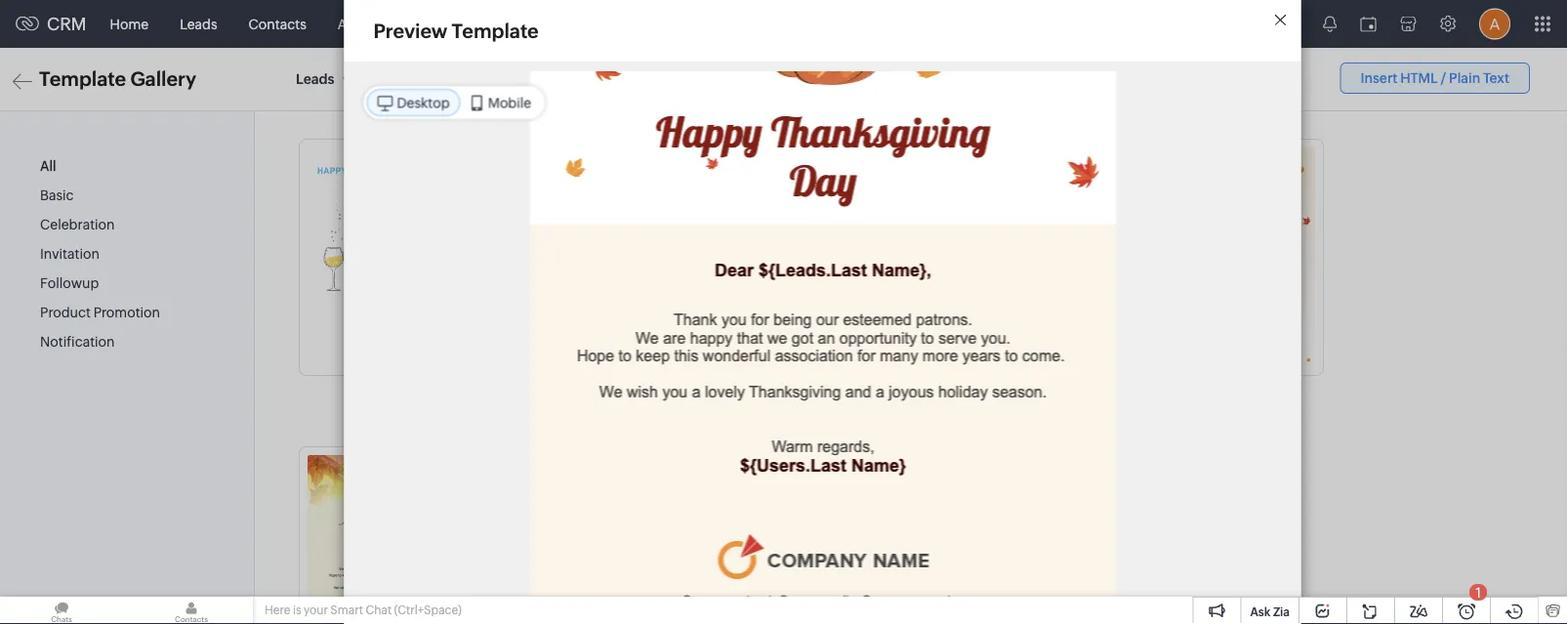 Task type: vqa. For each thing, say whether or not it's contained in the screenshot.
the topmost "04:48"
no



Task type: describe. For each thing, give the bounding box(es) containing it.
calls
[[496, 16, 527, 32]]

thanks giving 1
[[984, 391, 1066, 404]]

ask zia
[[1251, 605, 1290, 618]]

product promotion
[[40, 305, 160, 321]]

crm link
[[16, 14, 87, 34]]

3
[[621, 391, 629, 404]]

followup
[[40, 276, 99, 291]]

preview template
[[374, 20, 539, 42]]

insert html / plain text
[[1361, 70, 1510, 86]]

celebration
[[40, 217, 115, 233]]

invitation
[[40, 246, 100, 262]]

contacts link
[[233, 0, 322, 47]]

text
[[1484, 70, 1510, 86]]

chat
[[366, 604, 392, 617]]

home
[[110, 16, 149, 32]]

basic
[[40, 188, 74, 203]]

home link
[[94, 0, 164, 47]]

1 horizontal spatial 1
[[1476, 585, 1482, 600]]

gallery
[[130, 67, 196, 90]]

insert html / plain text link
[[1340, 63, 1531, 94]]

ask
[[1251, 605, 1271, 618]]

your
[[304, 604, 328, 617]]

new for new year 3
[[569, 391, 594, 404]]

html
[[1401, 70, 1438, 86]]

year for 3
[[596, 391, 619, 404]]

profile image
[[1480, 8, 1511, 40]]

here
[[265, 604, 291, 617]]



Task type: locate. For each thing, give the bounding box(es) containing it.
(ctrl+space)
[[394, 604, 462, 617]]

notification
[[40, 334, 115, 350]]

new
[[569, 391, 594, 404], [782, 391, 806, 404]]

leads
[[180, 16, 217, 32]]

template
[[452, 20, 539, 42], [39, 67, 126, 90]]

new year 4
[[782, 391, 842, 404]]

template gallery
[[39, 67, 196, 90]]

deals
[[430, 16, 465, 32]]

not loaded image
[[308, 148, 464, 365], [521, 148, 677, 365], [734, 148, 890, 365], [946, 148, 1103, 365], [1159, 148, 1316, 365], [308, 455, 464, 624]]

0 vertical spatial 1
[[1061, 391, 1066, 404]]

contacts image
[[130, 597, 253, 624]]

year for 4
[[809, 391, 832, 404]]

preview
[[374, 20, 448, 42]]

new left 4
[[782, 391, 806, 404]]

signals element
[[1312, 0, 1349, 48]]

contacts
[[249, 16, 307, 32]]

year
[[596, 391, 619, 404], [809, 391, 832, 404]]

0 horizontal spatial year
[[596, 391, 619, 404]]

deals link
[[414, 0, 480, 47]]

plain
[[1450, 70, 1481, 86]]

1 horizontal spatial new
[[782, 391, 806, 404]]

zia
[[1274, 605, 1290, 618]]

smart
[[330, 604, 363, 617]]

1 horizontal spatial year
[[809, 391, 832, 404]]

4
[[834, 391, 842, 404]]

calls link
[[480, 0, 543, 47]]

1 horizontal spatial template
[[452, 20, 539, 42]]

new year 3
[[569, 391, 629, 404]]

all
[[40, 158, 56, 174]]

insert
[[1361, 70, 1398, 86]]

/
[[1441, 70, 1447, 86]]

promotion
[[93, 305, 160, 321]]

crm
[[47, 14, 87, 34]]

1 new from the left
[[569, 391, 594, 404]]

signals image
[[1323, 16, 1337, 32]]

new for new year 4
[[782, 391, 806, 404]]

1 vertical spatial 1
[[1476, 585, 1482, 600]]

2 year from the left
[[809, 391, 832, 404]]

year left 4
[[809, 391, 832, 404]]

new left '3'
[[569, 391, 594, 404]]

mobile
[[488, 95, 532, 110]]

2 new from the left
[[782, 391, 806, 404]]

year left '3'
[[596, 391, 619, 404]]

0 horizontal spatial 1
[[1061, 391, 1066, 404]]

leads link
[[164, 0, 233, 47]]

accounts
[[338, 16, 399, 32]]

1 vertical spatial template
[[39, 67, 126, 90]]

1 year from the left
[[596, 391, 619, 404]]

chats image
[[0, 597, 123, 624]]

desktop
[[397, 95, 450, 110]]

product
[[40, 305, 91, 321]]

0 vertical spatial template
[[452, 20, 539, 42]]

is
[[293, 604, 301, 617]]

1
[[1061, 391, 1066, 404], [1476, 585, 1482, 600]]

accounts link
[[322, 0, 414, 47]]

0 horizontal spatial new
[[569, 391, 594, 404]]

here is your smart chat (ctrl+space)
[[265, 604, 462, 617]]

profile element
[[1468, 0, 1523, 47]]

0 horizontal spatial template
[[39, 67, 126, 90]]

giving
[[1025, 391, 1059, 404]]

thanks
[[984, 391, 1022, 404]]



